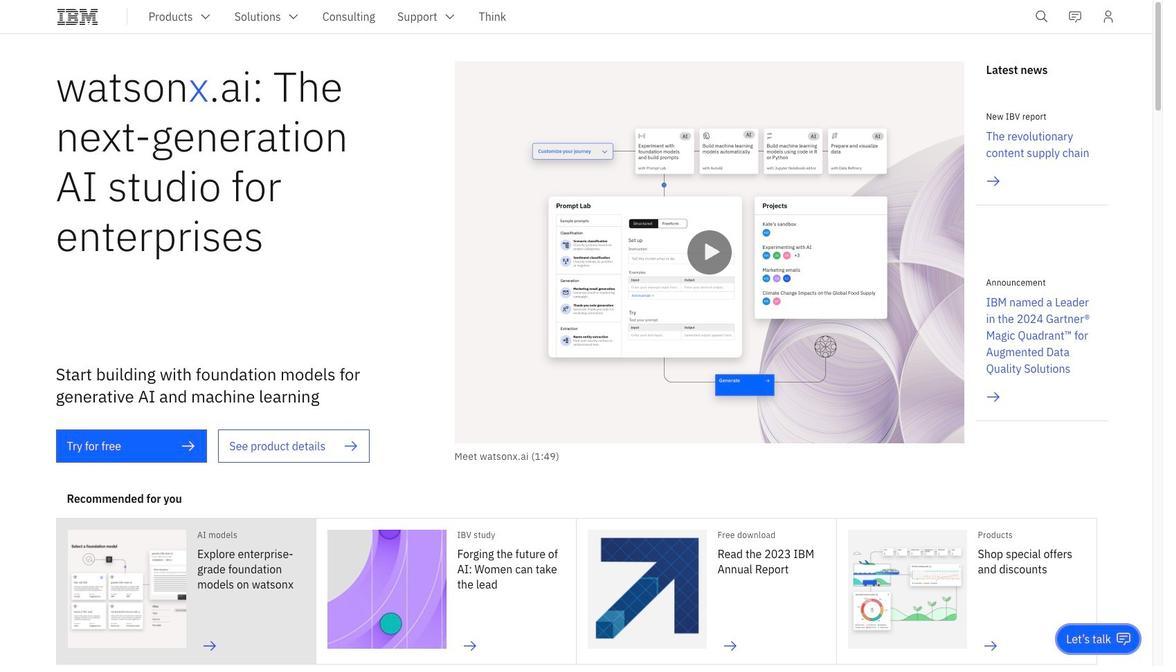 Task type: describe. For each thing, give the bounding box(es) containing it.
let's talk element
[[1066, 632, 1111, 647]]



